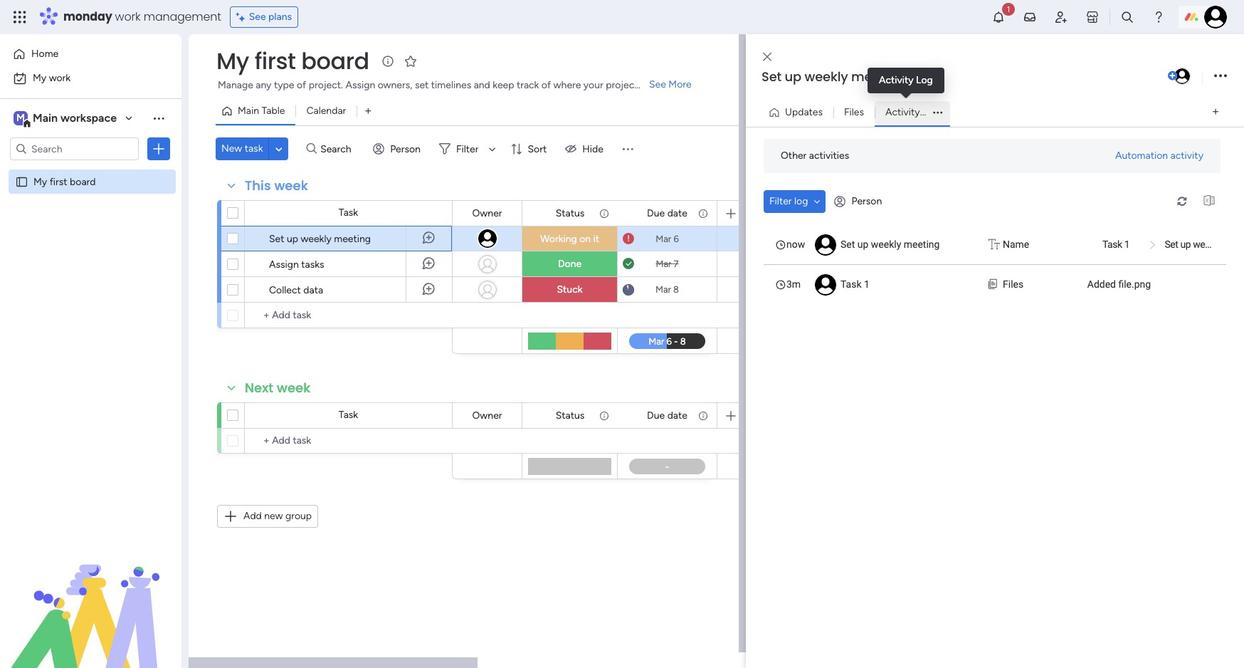 Task type: describe. For each thing, give the bounding box(es) containing it.
work for monday
[[115, 9, 141, 25]]

new task
[[221, 142, 263, 155]]

1 due from the top
[[647, 207, 665, 219]]

track
[[517, 79, 539, 91]]

manage
[[218, 79, 253, 91]]

My first board field
[[213, 45, 373, 77]]

search everything image
[[1121, 10, 1135, 24]]

add new group
[[244, 510, 312, 522]]

see more
[[649, 78, 692, 90]]

and
[[474, 79, 491, 91]]

working
[[540, 233, 577, 245]]

show board description image
[[379, 54, 396, 68]]

board inside list box
[[70, 175, 96, 187]]

Search in workspace field
[[30, 141, 119, 157]]

home link
[[9, 43, 173, 66]]

up down refresh icon
[[1181, 238, 1192, 250]]

first inside list box
[[50, 175, 67, 187]]

activity
[[1171, 149, 1204, 161]]

0 vertical spatial activity
[[880, 74, 914, 86]]

stands.
[[641, 79, 673, 91]]

list box containing now
[[764, 224, 1245, 304]]

working on it
[[540, 233, 600, 245]]

public board image
[[15, 174, 28, 188]]

now
[[787, 238, 806, 250]]

workspace image
[[14, 110, 28, 126]]

it
[[594, 233, 600, 245]]

angle down image inside filter log button
[[814, 196, 821, 206]]

on
[[580, 233, 591, 245]]

weekly inside 'field'
[[805, 68, 849, 85]]

set down refresh icon
[[1165, 238, 1179, 250]]

new
[[264, 510, 283, 522]]

other
[[781, 150, 807, 162]]

next week
[[245, 379, 311, 397]]

my work link
[[9, 67, 173, 90]]

activity inside button
[[886, 106, 921, 118]]

0 vertical spatial activity log
[[880, 74, 933, 86]]

plans
[[269, 11, 292, 23]]

close image
[[763, 52, 772, 62]]

set up weekly meet
[[1165, 238, 1245, 250]]

1 status field from the top
[[552, 205, 588, 221]]

due date for 2nd due date field from the bottom
[[647, 207, 688, 219]]

column information image for next week
[[599, 410, 610, 421]]

calendar
[[307, 105, 346, 117]]

v2 done deadline image
[[623, 257, 635, 271]]

0 vertical spatial kendall parks image
[[1205, 6, 1228, 28]]

updates
[[786, 106, 823, 118]]

timelines
[[431, 79, 472, 91]]

m
[[16, 112, 25, 124]]

monday
[[63, 9, 112, 25]]

1 date from the top
[[668, 207, 688, 219]]

0 horizontal spatial add view image
[[365, 106, 371, 116]]

column information image for this week
[[698, 208, 709, 219]]

assign tasks
[[269, 259, 324, 271]]

2 vertical spatial options image
[[152, 142, 166, 156]]

done
[[558, 258, 582, 270]]

This week field
[[241, 177, 312, 195]]

8
[[674, 284, 679, 295]]

1 horizontal spatial add view image
[[1213, 107, 1219, 118]]

management
[[144, 9, 221, 25]]

Next week field
[[241, 379, 314, 397]]

keep
[[493, 79, 514, 91]]

set up assign tasks
[[269, 233, 285, 245]]

arrow down image
[[484, 140, 501, 157]]

my up manage
[[216, 45, 249, 77]]

hide button
[[560, 137, 612, 160]]

my first board inside list box
[[33, 175, 96, 187]]

help image
[[1152, 10, 1166, 24]]

0 horizontal spatial 1
[[865, 278, 870, 289]]

0 vertical spatial my first board
[[216, 45, 369, 77]]

new
[[221, 142, 242, 155]]

0 vertical spatial board
[[301, 45, 369, 77]]

Search field
[[317, 139, 360, 159]]

main table button
[[216, 100, 296, 122]]

invite members image
[[1055, 10, 1069, 24]]

export to excel image
[[1199, 196, 1221, 207]]

new task button
[[216, 137, 269, 160]]

log inside button
[[923, 106, 940, 118]]

type
[[274, 79, 294, 91]]

mar 7
[[656, 259, 679, 269]]

this
[[245, 177, 271, 194]]

refresh image
[[1171, 196, 1194, 207]]

v2 overdue deadline image
[[623, 232, 635, 245]]

1 horizontal spatial first
[[255, 45, 296, 77]]

more
[[669, 78, 692, 90]]

main workspace
[[33, 111, 117, 125]]

hide
[[583, 143, 604, 155]]

0 horizontal spatial person button
[[368, 137, 429, 160]]

2 + add task text field from the top
[[252, 432, 446, 449]]

options image inside activity log button
[[928, 108, 949, 116]]

filter for filter
[[456, 143, 479, 155]]

project
[[606, 79, 638, 91]]

this week
[[245, 177, 308, 194]]

activities
[[810, 150, 850, 162]]

1 vertical spatial person
[[852, 195, 883, 207]]

my work option
[[9, 67, 173, 90]]

0 vertical spatial assign
[[346, 79, 375, 91]]

file.png
[[1119, 278, 1152, 289]]

meeting inside "list box"
[[904, 238, 940, 250]]

where
[[554, 79, 581, 91]]

home option
[[9, 43, 173, 66]]

1 of from the left
[[297, 79, 306, 91]]

your
[[584, 79, 604, 91]]

manage any type of project. assign owners, set timelines and keep track of where your project stands.
[[218, 79, 673, 91]]

updates button
[[763, 101, 834, 124]]

stuck
[[557, 283, 583, 296]]

activity log inside button
[[886, 106, 940, 118]]

files button
[[834, 101, 875, 124]]

set up weekly meeting inside set up weekly meeting 'field'
[[762, 68, 905, 85]]

up up assign tasks
[[287, 233, 298, 245]]

workspace
[[60, 111, 117, 125]]

1 vertical spatial assign
[[269, 259, 299, 271]]

1 vertical spatial kendall parks image
[[1174, 67, 1192, 85]]

0 vertical spatial log
[[917, 74, 933, 86]]

see more link
[[648, 78, 693, 92]]

2 status field from the top
[[552, 408, 588, 423]]

log
[[795, 195, 809, 207]]

any
[[256, 79, 272, 91]]

added
[[1088, 278, 1117, 289]]



Task type: vqa. For each thing, say whether or not it's contained in the screenshot.
and
yes



Task type: locate. For each thing, give the bounding box(es) containing it.
my inside my first board list box
[[33, 175, 47, 187]]

week right this
[[274, 177, 308, 194]]

files
[[845, 106, 865, 118], [1003, 278, 1024, 289]]

1 vertical spatial date
[[668, 409, 688, 421]]

meeting
[[852, 68, 905, 85], [334, 233, 371, 245], [904, 238, 940, 250]]

my first board down search in workspace field
[[33, 175, 96, 187]]

1 horizontal spatial of
[[542, 79, 551, 91]]

1 horizontal spatial kendall parks image
[[1205, 6, 1228, 28]]

1 due date from the top
[[647, 207, 688, 219]]

0 vertical spatial person button
[[368, 137, 429, 160]]

angle down image right log
[[814, 196, 821, 206]]

1 horizontal spatial work
[[115, 9, 141, 25]]

see plans button
[[230, 6, 298, 28]]

2 status from the top
[[556, 409, 585, 421]]

group
[[286, 510, 312, 522]]

0 horizontal spatial first
[[50, 175, 67, 187]]

0 horizontal spatial my first board
[[33, 175, 96, 187]]

options image right dapulse addbtn image
[[1215, 67, 1228, 86]]

1 vertical spatial week
[[277, 379, 311, 397]]

filter log button
[[764, 190, 826, 213]]

options image down set up weekly meeting 'field'
[[928, 108, 949, 116]]

owner field for next week
[[469, 408, 506, 423]]

of
[[297, 79, 306, 91], [542, 79, 551, 91]]

0 vertical spatial filter
[[456, 143, 479, 155]]

notifications image
[[992, 10, 1006, 24]]

0 vertical spatial due date
[[647, 207, 688, 219]]

1 vertical spatial see
[[649, 78, 666, 90]]

1 + add task text field from the top
[[252, 307, 446, 324]]

1 due date field from the top
[[644, 205, 691, 221]]

mar left 7
[[656, 259, 672, 269]]

0 horizontal spatial see
[[249, 11, 266, 23]]

1 vertical spatial due date field
[[644, 408, 691, 423]]

see for see plans
[[249, 11, 266, 23]]

due date
[[647, 207, 688, 219], [647, 409, 688, 421]]

week for this week
[[274, 177, 308, 194]]

1 vertical spatial status
[[556, 409, 585, 421]]

files inside "list box"
[[1003, 278, 1024, 289]]

0 vertical spatial angle down image
[[276, 143, 283, 154]]

add new group button
[[217, 505, 318, 528]]

7
[[674, 259, 679, 269]]

2 due date field from the top
[[644, 408, 691, 423]]

weekly
[[805, 68, 849, 85], [301, 233, 332, 245], [872, 238, 902, 250], [1194, 238, 1222, 250]]

up
[[785, 68, 802, 85], [287, 233, 298, 245], [858, 238, 869, 250], [1181, 238, 1192, 250]]

1 owner field from the top
[[469, 205, 506, 221]]

0 vertical spatial due
[[647, 207, 665, 219]]

workspace options image
[[152, 111, 166, 125]]

up inside 'field'
[[785, 68, 802, 85]]

1 status from the top
[[556, 207, 585, 219]]

week for next week
[[277, 379, 311, 397]]

0 horizontal spatial person
[[390, 143, 421, 155]]

add view image
[[365, 106, 371, 116], [1213, 107, 1219, 118]]

2 owner field from the top
[[469, 408, 506, 423]]

0 vertical spatial 1
[[1125, 238, 1130, 250]]

1 horizontal spatial my first board
[[216, 45, 369, 77]]

next
[[245, 379, 274, 397]]

assign right project.
[[346, 79, 375, 91]]

0 vertical spatial owner field
[[469, 205, 506, 221]]

monday work management
[[63, 9, 221, 25]]

main for main workspace
[[33, 111, 58, 125]]

home
[[31, 48, 59, 60]]

Due date field
[[644, 205, 691, 221], [644, 408, 691, 423]]

status
[[556, 207, 585, 219], [556, 409, 585, 421]]

1 vertical spatial owner
[[473, 409, 502, 421]]

person
[[390, 143, 421, 155], [852, 195, 883, 207]]

sort button
[[505, 137, 556, 160]]

see inside button
[[249, 11, 266, 23]]

meet
[[1224, 238, 1245, 250]]

lottie animation element
[[0, 524, 182, 668]]

task 1 right 3m
[[841, 278, 870, 289]]

1 vertical spatial activity log
[[886, 106, 940, 118]]

1 horizontal spatial task 1
[[1103, 238, 1130, 250]]

column information image
[[599, 208, 610, 219]]

board down search in workspace field
[[70, 175, 96, 187]]

activity right files button
[[886, 106, 921, 118]]

menu image
[[621, 142, 635, 156]]

other activities
[[781, 150, 850, 162]]

Set up weekly meeting field
[[758, 68, 1166, 86]]

filter left log
[[770, 195, 792, 207]]

0 horizontal spatial angle down image
[[276, 143, 283, 154]]

filter inside filter log button
[[770, 195, 792, 207]]

owner for this week
[[473, 207, 502, 219]]

person button right the 'search' field
[[368, 137, 429, 160]]

1 horizontal spatial 1
[[1125, 238, 1130, 250]]

Status field
[[552, 205, 588, 221], [552, 408, 588, 423]]

mar for mar 7
[[656, 259, 672, 269]]

0 vertical spatial files
[[845, 106, 865, 118]]

automation
[[1116, 149, 1169, 161]]

1 vertical spatial activity
[[886, 106, 921, 118]]

add to favorites image
[[404, 54, 418, 68]]

0 horizontal spatial kendall parks image
[[1174, 67, 1192, 85]]

1 vertical spatial 1
[[865, 278, 870, 289]]

0 horizontal spatial filter
[[456, 143, 479, 155]]

2 due from the top
[[647, 409, 665, 421]]

2 date from the top
[[668, 409, 688, 421]]

update feed image
[[1023, 10, 1038, 24]]

tasks
[[301, 259, 324, 271]]

0 horizontal spatial of
[[297, 79, 306, 91]]

0 vertical spatial work
[[115, 9, 141, 25]]

work for my
[[49, 72, 71, 84]]

+ Add task text field
[[252, 307, 446, 324], [252, 432, 446, 449]]

options image down workspace options image
[[152, 142, 166, 156]]

list box
[[764, 224, 1245, 304]]

1 horizontal spatial main
[[238, 105, 259, 117]]

0 vertical spatial task 1
[[1103, 238, 1130, 250]]

see
[[249, 11, 266, 23], [649, 78, 666, 90]]

0 vertical spatial date
[[668, 207, 688, 219]]

up up updates button
[[785, 68, 802, 85]]

log down set up weekly meeting 'field'
[[923, 106, 940, 118]]

set up weekly meeting
[[762, 68, 905, 85], [269, 233, 371, 245], [841, 238, 940, 250]]

task 1 up added file.png
[[1103, 238, 1130, 250]]

1 image
[[1003, 1, 1016, 17]]

0 vertical spatial owner
[[473, 207, 502, 219]]

1 vertical spatial owner field
[[469, 408, 506, 423]]

assign
[[346, 79, 375, 91], [269, 259, 299, 271]]

collect data
[[269, 284, 323, 296]]

0 vertical spatial status
[[556, 207, 585, 219]]

my down home
[[33, 72, 46, 84]]

1 vertical spatial due date
[[647, 409, 688, 421]]

angle down image
[[276, 143, 283, 154], [814, 196, 821, 206]]

my inside my work option
[[33, 72, 46, 84]]

1 horizontal spatial options image
[[928, 108, 949, 116]]

my
[[216, 45, 249, 77], [33, 72, 46, 84], [33, 175, 47, 187]]

of right the type
[[297, 79, 306, 91]]

1 vertical spatial due
[[647, 409, 665, 421]]

log up activity log button
[[917, 74, 933, 86]]

activity log right files button
[[886, 106, 940, 118]]

1 horizontal spatial see
[[649, 78, 666, 90]]

work
[[115, 9, 141, 25], [49, 72, 71, 84]]

activity log button
[[875, 101, 951, 124]]

1 vertical spatial + add task text field
[[252, 432, 446, 449]]

first
[[255, 45, 296, 77], [50, 175, 67, 187]]

filter log
[[770, 195, 809, 207]]

activity
[[880, 74, 914, 86], [886, 106, 921, 118]]

set right now at the right top of the page
[[841, 238, 856, 250]]

main inside button
[[238, 105, 259, 117]]

of right track
[[542, 79, 551, 91]]

assign up "collect"
[[269, 259, 299, 271]]

1 horizontal spatial assign
[[346, 79, 375, 91]]

1 vertical spatial mar
[[656, 259, 672, 269]]

person button
[[368, 137, 429, 160], [829, 190, 891, 213]]

workspace selection element
[[14, 110, 119, 128]]

owner for next week
[[473, 409, 502, 421]]

see plans
[[249, 11, 292, 23]]

monday marketplace image
[[1086, 10, 1100, 24]]

6
[[674, 233, 679, 244]]

mar for mar 6
[[656, 233, 672, 244]]

activity log
[[880, 74, 933, 86], [886, 106, 940, 118]]

angle down image right the task
[[276, 143, 283, 154]]

1 vertical spatial work
[[49, 72, 71, 84]]

1 horizontal spatial person
[[852, 195, 883, 207]]

2 owner from the top
[[473, 409, 502, 421]]

0 vertical spatial first
[[255, 45, 296, 77]]

0 vertical spatial options image
[[1215, 67, 1228, 86]]

mar 6
[[656, 233, 679, 244]]

status for second status field from the bottom of the page
[[556, 207, 585, 219]]

date
[[668, 207, 688, 219], [668, 409, 688, 421]]

my first board up the type
[[216, 45, 369, 77]]

1 horizontal spatial person button
[[829, 190, 891, 213]]

2 of from the left
[[542, 79, 551, 91]]

main right workspace icon
[[33, 111, 58, 125]]

automation activity
[[1116, 149, 1204, 161]]

1 vertical spatial log
[[923, 106, 940, 118]]

work down home
[[49, 72, 71, 84]]

work inside option
[[49, 72, 71, 84]]

my work
[[33, 72, 71, 84]]

main inside workspace selection element
[[33, 111, 58, 125]]

0 horizontal spatial task 1
[[841, 278, 870, 289]]

activity log up activity log button
[[880, 74, 933, 86]]

0 vertical spatial + add task text field
[[252, 307, 446, 324]]

board up project.
[[301, 45, 369, 77]]

main left table on the top left of page
[[238, 105, 259, 117]]

dapulse text column image
[[989, 237, 1000, 252]]

owner field for this week
[[469, 205, 506, 221]]

0 vertical spatial mar
[[656, 233, 672, 244]]

week
[[274, 177, 308, 194], [277, 379, 311, 397]]

column information image
[[698, 208, 709, 219], [599, 410, 610, 421], [698, 410, 709, 421]]

1 vertical spatial filter
[[770, 195, 792, 207]]

filter button
[[434, 137, 501, 160]]

set inside 'field'
[[762, 68, 782, 85]]

2 horizontal spatial options image
[[1215, 67, 1228, 86]]

mar left 6
[[656, 233, 672, 244]]

my first board list box
[[0, 166, 182, 386]]

add
[[244, 510, 262, 522]]

my right public board icon
[[33, 175, 47, 187]]

1 owner from the top
[[473, 207, 502, 219]]

1 vertical spatial status field
[[552, 408, 588, 423]]

first up the type
[[255, 45, 296, 77]]

week right "next"
[[277, 379, 311, 397]]

log
[[917, 74, 933, 86], [923, 106, 940, 118]]

person left filter popup button
[[390, 143, 421, 155]]

mar 8
[[656, 284, 679, 295]]

filter left arrow down "image"
[[456, 143, 479, 155]]

1 vertical spatial board
[[70, 175, 96, 187]]

0 horizontal spatial files
[[845, 106, 865, 118]]

person right log
[[852, 195, 883, 207]]

0 vertical spatial see
[[249, 11, 266, 23]]

meeting inside set up weekly meeting 'field'
[[852, 68, 905, 85]]

2 vertical spatial mar
[[656, 284, 671, 295]]

work right monday
[[115, 9, 141, 25]]

files right v2 file column icon at the right top
[[1003, 278, 1024, 289]]

1 horizontal spatial board
[[301, 45, 369, 77]]

owners,
[[378, 79, 413, 91]]

1
[[1125, 238, 1130, 250], [865, 278, 870, 289]]

lottie animation image
[[0, 524, 182, 668]]

0 vertical spatial week
[[274, 177, 308, 194]]

automation activity button
[[1110, 144, 1210, 167]]

v2 search image
[[307, 141, 317, 157]]

sort
[[528, 143, 547, 155]]

0 horizontal spatial main
[[33, 111, 58, 125]]

activity up activity log button
[[880, 74, 914, 86]]

filter inside filter popup button
[[456, 143, 479, 155]]

1 horizontal spatial angle down image
[[814, 196, 821, 206]]

person button down activities
[[829, 190, 891, 213]]

1 vertical spatial task 1
[[841, 278, 870, 289]]

main table
[[238, 105, 285, 117]]

up right now at the right top of the page
[[858, 238, 869, 250]]

see for see more
[[649, 78, 666, 90]]

set
[[762, 68, 782, 85], [269, 233, 285, 245], [841, 238, 856, 250], [1165, 238, 1179, 250]]

see left plans
[[249, 11, 266, 23]]

0 vertical spatial person
[[390, 143, 421, 155]]

options image
[[1215, 67, 1228, 86], [928, 108, 949, 116], [152, 142, 166, 156]]

0 vertical spatial due date field
[[644, 205, 691, 221]]

1 vertical spatial first
[[50, 175, 67, 187]]

set down close icon
[[762, 68, 782, 85]]

1 vertical spatial options image
[[928, 108, 949, 116]]

0 horizontal spatial board
[[70, 175, 96, 187]]

main for main table
[[238, 105, 259, 117]]

task
[[245, 142, 263, 155]]

1 vertical spatial files
[[1003, 278, 1024, 289]]

0 horizontal spatial work
[[49, 72, 71, 84]]

data
[[304, 284, 323, 296]]

status for 2nd status field
[[556, 409, 585, 421]]

project.
[[309, 79, 343, 91]]

0 vertical spatial status field
[[552, 205, 588, 221]]

owner
[[473, 207, 502, 219], [473, 409, 502, 421]]

first down search in workspace field
[[50, 175, 67, 187]]

1 vertical spatial angle down image
[[814, 196, 821, 206]]

2 due date from the top
[[647, 409, 688, 421]]

1 horizontal spatial files
[[1003, 278, 1024, 289]]

see left more on the top right of page
[[649, 78, 666, 90]]

v2 file column image
[[989, 277, 997, 292]]

collect
[[269, 284, 301, 296]]

dapulse addbtn image
[[1169, 71, 1178, 80]]

1 vertical spatial my first board
[[33, 175, 96, 187]]

3m
[[787, 278, 801, 289]]

name
[[1003, 238, 1030, 250]]

0 horizontal spatial assign
[[269, 259, 299, 271]]

filter for filter log
[[770, 195, 792, 207]]

mar left 8
[[656, 284, 671, 295]]

due
[[647, 207, 665, 219], [647, 409, 665, 421]]

files inside button
[[845, 106, 865, 118]]

due date for first due date field from the bottom of the page
[[647, 409, 688, 421]]

Owner field
[[469, 205, 506, 221], [469, 408, 506, 423]]

filter
[[456, 143, 479, 155], [770, 195, 792, 207]]

set
[[415, 79, 429, 91]]

mar for mar 8
[[656, 284, 671, 295]]

my first board
[[216, 45, 369, 77], [33, 175, 96, 187]]

calendar button
[[296, 100, 357, 122]]

0 horizontal spatial options image
[[152, 142, 166, 156]]

1 vertical spatial person button
[[829, 190, 891, 213]]

files right "updates"
[[845, 106, 865, 118]]

kendall parks image
[[1205, 6, 1228, 28], [1174, 67, 1192, 85]]

select product image
[[13, 10, 27, 24]]

1 horizontal spatial filter
[[770, 195, 792, 207]]

added file.png
[[1088, 278, 1152, 289]]

table
[[262, 105, 285, 117]]

option
[[0, 168, 182, 171]]



